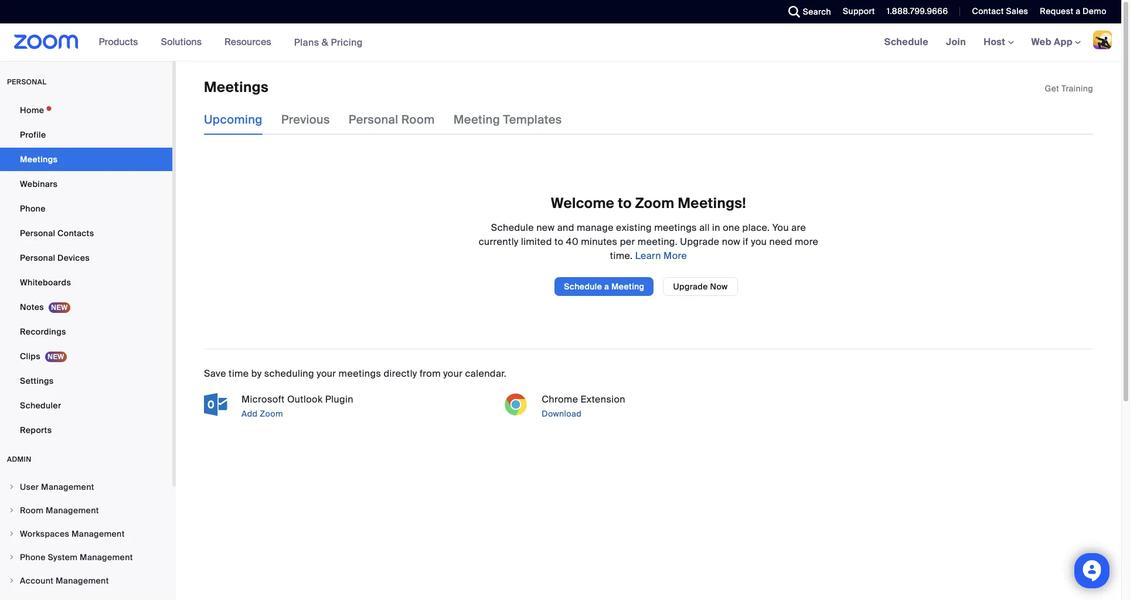 Task type: describe. For each thing, give the bounding box(es) containing it.
profile link
[[0, 123, 172, 147]]

minutes
[[581, 236, 618, 248]]

scheduler link
[[0, 394, 172, 418]]

40
[[566, 236, 579, 248]]

personal devices link
[[0, 246, 172, 270]]

plans & pricing
[[294, 36, 363, 48]]

scheduling
[[264, 368, 314, 380]]

search button
[[780, 0, 835, 23]]

request a demo
[[1041, 6, 1107, 16]]

upcoming
[[204, 112, 263, 128]]

pricing
[[331, 36, 363, 48]]

phone system management
[[20, 553, 133, 563]]

welcome
[[551, 194, 615, 213]]

upgrade inside 'button'
[[674, 281, 708, 292]]

reports link
[[0, 419, 172, 442]]

if
[[743, 236, 749, 248]]

zoom inside the microsoft outlook plugin add zoom
[[260, 409, 283, 419]]

place.
[[743, 222, 770, 234]]

personal menu menu
[[0, 99, 172, 443]]

manage
[[577, 222, 614, 234]]

management for workspaces management
[[72, 529, 125, 540]]

chrome extension download
[[542, 393, 626, 419]]

upgrade now
[[674, 281, 728, 292]]

1 horizontal spatial zoom
[[636, 194, 675, 213]]

notes link
[[0, 296, 172, 319]]

chrome
[[542, 393, 579, 406]]

new
[[537, 222, 555, 234]]

zoom logo image
[[14, 35, 78, 49]]

a for schedule
[[605, 281, 610, 292]]

need
[[770, 236, 793, 248]]

devices
[[57, 253, 90, 263]]

more
[[664, 250, 688, 262]]

admin
[[7, 455, 32, 465]]

phone link
[[0, 197, 172, 221]]

personal contacts link
[[0, 222, 172, 245]]

meeting inside button
[[612, 281, 645, 292]]

personal room
[[349, 112, 435, 128]]

personal for personal devices
[[20, 253, 55, 263]]

resources button
[[225, 23, 277, 61]]

personal devices
[[20, 253, 90, 263]]

meetings!
[[678, 194, 747, 213]]

user management
[[20, 482, 94, 493]]

management up account management "menu item"
[[80, 553, 133, 563]]

meetings navigation
[[876, 23, 1122, 62]]

profile picture image
[[1094, 31, 1113, 49]]

management for user management
[[41, 482, 94, 493]]

meeting inside tab list
[[454, 112, 500, 128]]

phone system management menu item
[[0, 547, 172, 569]]

app
[[1055, 36, 1073, 48]]

resources
[[225, 36, 271, 48]]

join link
[[938, 23, 975, 61]]

currently
[[479, 236, 519, 248]]

1 your from the left
[[317, 368, 336, 380]]

right image
[[8, 531, 15, 538]]

user
[[20, 482, 39, 493]]

workspaces management menu item
[[0, 523, 172, 545]]

microsoft
[[242, 393, 285, 406]]

get training link
[[1046, 83, 1094, 94]]

and
[[558, 222, 575, 234]]

meeting.
[[638, 236, 678, 248]]

user management menu item
[[0, 476, 172, 499]]

1.888.799.9666 button up "join"
[[879, 0, 952, 23]]

personal
[[7, 77, 47, 87]]

join
[[947, 36, 967, 48]]

time.
[[610, 250, 633, 262]]

home link
[[0, 99, 172, 122]]

save time by scheduling your meetings directly from your calendar.
[[204, 368, 507, 380]]

host button
[[984, 36, 1014, 48]]

welcome to zoom meetings!
[[551, 194, 747, 213]]

get training
[[1046, 83, 1094, 94]]

download link
[[540, 407, 793, 421]]

room inside tabs of meeting tab list
[[402, 112, 435, 128]]

solutions
[[161, 36, 202, 48]]

by
[[251, 368, 262, 380]]

directly
[[384, 368, 417, 380]]

&
[[322, 36, 329, 48]]

profile
[[20, 130, 46, 140]]

plans
[[294, 36, 319, 48]]

schedule a meeting
[[564, 281, 645, 292]]

you
[[751, 236, 767, 248]]

right image for phone system management
[[8, 554, 15, 561]]

web
[[1032, 36, 1052, 48]]

scheduler
[[20, 401, 61, 411]]

phone for phone system management
[[20, 553, 46, 563]]

management for room management
[[46, 506, 99, 516]]

all
[[700, 222, 710, 234]]

clips link
[[0, 345, 172, 368]]

outlook
[[287, 393, 323, 406]]

whiteboards link
[[0, 271, 172, 294]]

1.888.799.9666
[[887, 6, 949, 16]]

now
[[722, 236, 741, 248]]

meetings link
[[0, 148, 172, 171]]

tabs of meeting tab list
[[204, 105, 581, 135]]

web app button
[[1032, 36, 1082, 48]]



Task type: locate. For each thing, give the bounding box(es) containing it.
save
[[204, 368, 226, 380]]

2 phone from the top
[[20, 553, 46, 563]]

meetings up "meeting."
[[655, 222, 697, 234]]

right image for room management
[[8, 507, 15, 514]]

learn more link
[[633, 250, 688, 262]]

1.888.799.9666 button up schedule link
[[887, 6, 949, 16]]

meetings for existing
[[655, 222, 697, 234]]

your
[[317, 368, 336, 380], [444, 368, 463, 380]]

0 horizontal spatial meeting
[[454, 112, 500, 128]]

phone for phone
[[20, 204, 46, 214]]

schedule inside schedule new and manage existing meetings all in one place. you are currently limited to 40 minutes per meeting. upgrade now if you need more time.
[[491, 222, 534, 234]]

1 vertical spatial zoom
[[260, 409, 283, 419]]

limited
[[521, 236, 552, 248]]

1 vertical spatial meeting
[[612, 281, 645, 292]]

0 vertical spatial meetings
[[655, 222, 697, 234]]

0 horizontal spatial meetings
[[339, 368, 381, 380]]

0 vertical spatial schedule
[[885, 36, 929, 48]]

1 vertical spatial meetings
[[339, 368, 381, 380]]

meetings
[[204, 78, 269, 96], [20, 154, 58, 165]]

1 horizontal spatial room
[[402, 112, 435, 128]]

previous
[[281, 112, 330, 128]]

management down phone system management menu item
[[56, 576, 109, 587]]

schedule
[[885, 36, 929, 48], [491, 222, 534, 234], [564, 281, 603, 292]]

request
[[1041, 6, 1074, 16]]

meetings up upcoming
[[204, 78, 269, 96]]

1 vertical spatial schedule
[[491, 222, 534, 234]]

schedule inside meetings navigation
[[885, 36, 929, 48]]

0 vertical spatial personal
[[349, 112, 399, 128]]

a for request
[[1076, 6, 1081, 16]]

in
[[713, 222, 721, 234]]

2 right image from the top
[[8, 507, 15, 514]]

schedule down the 1.888.799.9666
[[885, 36, 929, 48]]

workspaces management
[[20, 529, 125, 540]]

a down minutes
[[605, 281, 610, 292]]

0 vertical spatial meeting
[[454, 112, 500, 128]]

1 vertical spatial upgrade
[[674, 281, 708, 292]]

your up plugin
[[317, 368, 336, 380]]

webinars
[[20, 179, 58, 189]]

3 right image from the top
[[8, 554, 15, 561]]

personal for personal contacts
[[20, 228, 55, 239]]

existing
[[617, 222, 652, 234]]

management inside "menu item"
[[56, 576, 109, 587]]

from
[[420, 368, 441, 380]]

support
[[843, 6, 876, 16]]

1 vertical spatial a
[[605, 281, 610, 292]]

right image left user
[[8, 484, 15, 491]]

now
[[711, 281, 728, 292]]

a inside button
[[605, 281, 610, 292]]

your right 'from'
[[444, 368, 463, 380]]

1 vertical spatial room
[[20, 506, 44, 516]]

1 vertical spatial meetings
[[20, 154, 58, 165]]

meetings for your
[[339, 368, 381, 380]]

phone inside menu item
[[20, 553, 46, 563]]

right image inside user management menu item
[[8, 484, 15, 491]]

meetings up plugin
[[339, 368, 381, 380]]

phone
[[20, 204, 46, 214], [20, 553, 46, 563]]

learn
[[636, 250, 662, 262]]

schedule a meeting button
[[555, 277, 654, 296]]

to inside schedule new and manage existing meetings all in one place. you are currently limited to 40 minutes per meeting. upgrade now if you need more time.
[[555, 236, 564, 248]]

personal inside personal contacts link
[[20, 228, 55, 239]]

0 vertical spatial to
[[618, 194, 632, 213]]

meetings inside meetings link
[[20, 154, 58, 165]]

microsoft outlook plugin add zoom
[[242, 393, 354, 419]]

personal contacts
[[20, 228, 94, 239]]

to left 40
[[555, 236, 564, 248]]

a
[[1076, 6, 1081, 16], [605, 281, 610, 292]]

personal inside tabs of meeting tab list
[[349, 112, 399, 128]]

more
[[795, 236, 819, 248]]

0 horizontal spatial to
[[555, 236, 564, 248]]

1 vertical spatial phone
[[20, 553, 46, 563]]

settings link
[[0, 370, 172, 393]]

clips
[[20, 351, 40, 362]]

2 vertical spatial schedule
[[564, 281, 603, 292]]

schedule for schedule a meeting
[[564, 281, 603, 292]]

right image inside room management menu item
[[8, 507, 15, 514]]

1 horizontal spatial meetings
[[655, 222, 697, 234]]

download
[[542, 409, 582, 419]]

0 horizontal spatial meetings
[[20, 154, 58, 165]]

workspaces
[[20, 529, 69, 540]]

calendar.
[[465, 368, 507, 380]]

sales
[[1007, 6, 1029, 16]]

phone down 'webinars'
[[20, 204, 46, 214]]

schedule new and manage existing meetings all in one place. you are currently limited to 40 minutes per meeting. upgrade now if you need more time.
[[479, 222, 819, 262]]

account management
[[20, 576, 109, 587]]

admin menu menu
[[0, 476, 172, 601]]

search
[[803, 6, 832, 17]]

web app
[[1032, 36, 1073, 48]]

1 vertical spatial to
[[555, 236, 564, 248]]

1 horizontal spatial schedule
[[564, 281, 603, 292]]

zoom up existing
[[636, 194, 675, 213]]

schedule inside button
[[564, 281, 603, 292]]

templates
[[503, 112, 562, 128]]

banner containing products
[[0, 23, 1122, 62]]

0 vertical spatial upgrade
[[681, 236, 720, 248]]

0 vertical spatial phone
[[20, 204, 46, 214]]

1 horizontal spatial meetings
[[204, 78, 269, 96]]

1.888.799.9666 button
[[879, 0, 952, 23], [887, 6, 949, 16]]

are
[[792, 222, 807, 234]]

0 vertical spatial zoom
[[636, 194, 675, 213]]

1 horizontal spatial meeting
[[612, 281, 645, 292]]

schedule down 40
[[564, 281, 603, 292]]

management up workspaces management
[[46, 506, 99, 516]]

time
[[229, 368, 249, 380]]

0 vertical spatial room
[[402, 112, 435, 128]]

2 your from the left
[[444, 368, 463, 380]]

0 vertical spatial meetings
[[204, 78, 269, 96]]

recordings
[[20, 327, 66, 337]]

upgrade
[[681, 236, 720, 248], [674, 281, 708, 292]]

1 phone from the top
[[20, 204, 46, 214]]

reports
[[20, 425, 52, 436]]

schedule up currently
[[491, 222, 534, 234]]

account management menu item
[[0, 570, 172, 592]]

1 right image from the top
[[8, 484, 15, 491]]

zoom down the microsoft
[[260, 409, 283, 419]]

meetings up 'webinars'
[[20, 154, 58, 165]]

schedule for schedule new and manage existing meetings all in one place. you are currently limited to 40 minutes per meeting. upgrade now if you need more time.
[[491, 222, 534, 234]]

system
[[48, 553, 78, 563]]

1 vertical spatial personal
[[20, 228, 55, 239]]

upgrade now button
[[664, 277, 738, 296]]

schedule for schedule
[[885, 36, 929, 48]]

2 horizontal spatial schedule
[[885, 36, 929, 48]]

upgrade left now
[[674, 281, 708, 292]]

room management menu item
[[0, 500, 172, 522]]

meeting down time.
[[612, 281, 645, 292]]

upgrade inside schedule new and manage existing meetings all in one place. you are currently limited to 40 minutes per meeting. upgrade now if you need more time.
[[681, 236, 720, 248]]

solutions button
[[161, 23, 207, 61]]

notes
[[20, 302, 44, 313]]

right image up right icon
[[8, 507, 15, 514]]

right image inside account management "menu item"
[[8, 578, 15, 585]]

0 horizontal spatial room
[[20, 506, 44, 516]]

right image
[[8, 484, 15, 491], [8, 507, 15, 514], [8, 554, 15, 561], [8, 578, 15, 585]]

management up 'room management'
[[41, 482, 94, 493]]

contact sales
[[973, 6, 1029, 16]]

whiteboards
[[20, 277, 71, 288]]

0 vertical spatial a
[[1076, 6, 1081, 16]]

2 vertical spatial personal
[[20, 253, 55, 263]]

products button
[[99, 23, 143, 61]]

webinars link
[[0, 172, 172, 196]]

1 horizontal spatial your
[[444, 368, 463, 380]]

1 horizontal spatial to
[[618, 194, 632, 213]]

you
[[773, 222, 789, 234]]

phone inside the personal menu menu
[[20, 204, 46, 214]]

management down room management menu item
[[72, 529, 125, 540]]

to
[[618, 194, 632, 213], [555, 236, 564, 248]]

meetings inside schedule new and manage existing meetings all in one place. you are currently limited to 40 minutes per meeting. upgrade now if you need more time.
[[655, 222, 697, 234]]

personal for personal room
[[349, 112, 399, 128]]

0 horizontal spatial a
[[605, 281, 610, 292]]

products
[[99, 36, 138, 48]]

a left demo
[[1076, 6, 1081, 16]]

plugin
[[325, 393, 354, 406]]

room inside menu item
[[20, 506, 44, 516]]

0 horizontal spatial schedule
[[491, 222, 534, 234]]

right image down right icon
[[8, 554, 15, 561]]

0 horizontal spatial zoom
[[260, 409, 283, 419]]

right image inside phone system management menu item
[[8, 554, 15, 561]]

support link
[[835, 0, 879, 23], [843, 6, 876, 16]]

upgrade down the all
[[681, 236, 720, 248]]

recordings link
[[0, 320, 172, 344]]

meetings
[[655, 222, 697, 234], [339, 368, 381, 380]]

1 horizontal spatial a
[[1076, 6, 1081, 16]]

product information navigation
[[90, 23, 372, 62]]

learn more
[[633, 250, 688, 262]]

management for account management
[[56, 576, 109, 587]]

host
[[984, 36, 1009, 48]]

meeting templates
[[454, 112, 562, 128]]

settings
[[20, 376, 54, 387]]

add zoom link
[[239, 407, 493, 421]]

personal inside personal devices link
[[20, 253, 55, 263]]

0 horizontal spatial your
[[317, 368, 336, 380]]

4 right image from the top
[[8, 578, 15, 585]]

to up existing
[[618, 194, 632, 213]]

phone up account
[[20, 553, 46, 563]]

meeting left templates
[[454, 112, 500, 128]]

right image for account management
[[8, 578, 15, 585]]

contact
[[973, 6, 1005, 16]]

training
[[1062, 83, 1094, 94]]

schedule link
[[876, 23, 938, 61]]

banner
[[0, 23, 1122, 62]]

meeting
[[454, 112, 500, 128], [612, 281, 645, 292]]

right image left account
[[8, 578, 15, 585]]

right image for user management
[[8, 484, 15, 491]]



Task type: vqa. For each thing, say whether or not it's contained in the screenshot.
100 Participants
no



